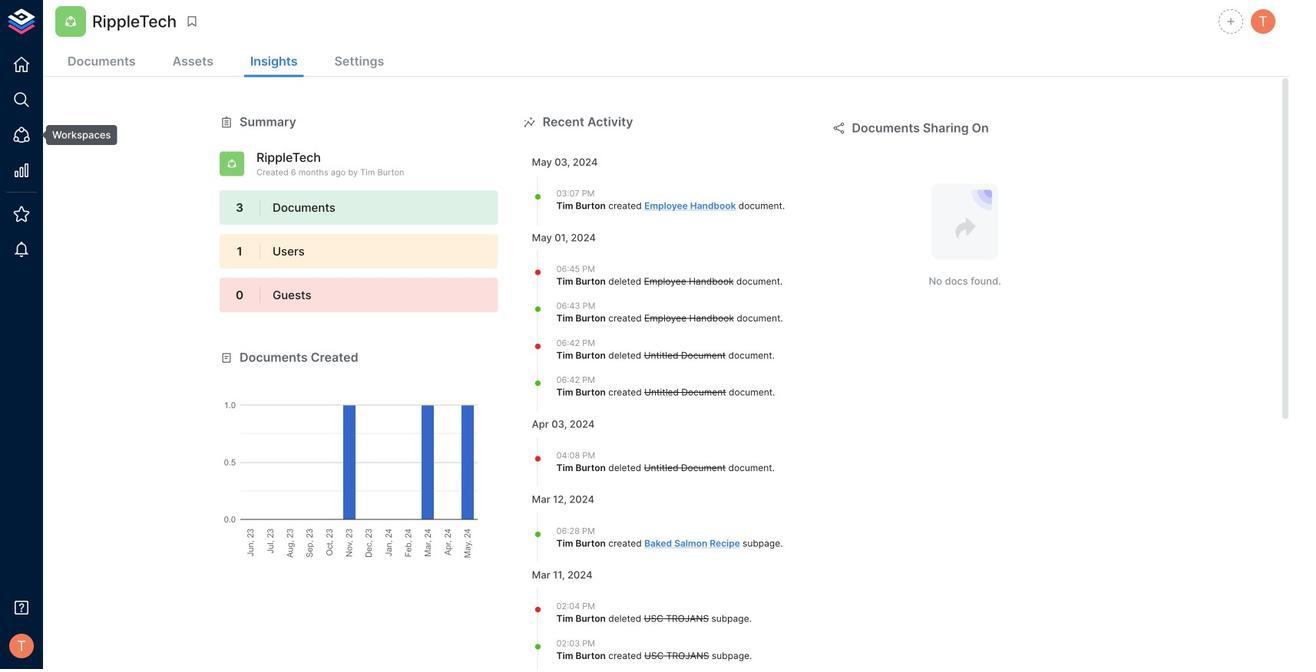 Task type: locate. For each thing, give the bounding box(es) containing it.
tooltip
[[35, 125, 117, 145]]

a chart. image
[[220, 367, 498, 559]]



Task type: vqa. For each thing, say whether or not it's contained in the screenshot.
Remove Bookmark icon
no



Task type: describe. For each thing, give the bounding box(es) containing it.
bookmark image
[[185, 15, 199, 28]]

a chart. element
[[220, 367, 498, 559]]



